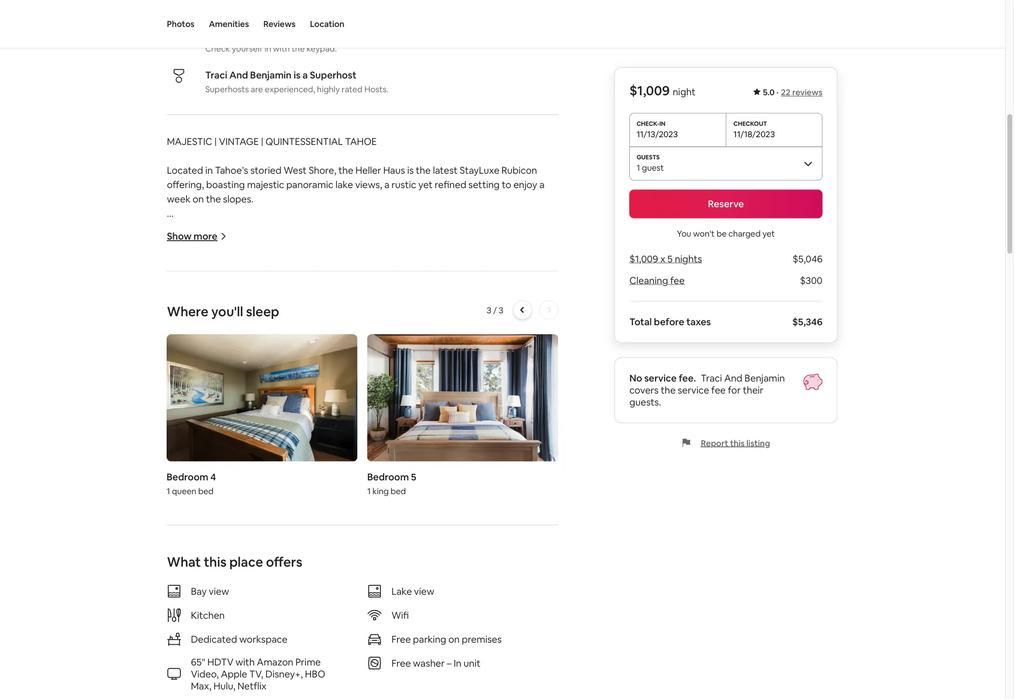 Task type: vqa. For each thing, say whether or not it's contained in the screenshot.
renovated
yes



Task type: describe. For each thing, give the bounding box(es) containing it.
vista
[[315, 495, 336, 507]]

1 3 from the left
[[487, 305, 491, 316]]

$300
[[800, 275, 823, 287]]

rack,
[[392, 682, 413, 694]]

to down lodge,
[[314, 394, 324, 406]]

modern
[[442, 380, 477, 392]]

to up modern
[[470, 365, 479, 378]]

worry
[[322, 667, 349, 680]]

of inside a home for all seasons, and retaining its gorgeous redwood post and beam architecture and soaring granite fireplace, this cozy but spacious mountain lodge is the perfect basecamp for all of your tahoe adventures. enjoy panoramic views from rubicon peak to mt rose, and sapphire blue waters that appear to be so close you could almost reach it. the heller haus is perched atop a vista that allows for a truly four season tahoe experience.
[[242, 466, 251, 478]]

the left old
[[517, 581, 532, 593]]

to up allows
[[372, 480, 382, 493]]

free washer – in unit
[[391, 657, 481, 669]]

dedicated
[[191, 633, 237, 646]]

out
[[219, 408, 234, 421]]

65" hdtv with amazon prime video, apple tv, disney+, hbo max, hulu, netflix
[[191, 656, 325, 692]]

quintessential
[[266, 135, 343, 147]]

home inside while tahoe prides itself with incredible culinary adventures, sometimes nothing beats a home cooked meal with the family. worry not, this kitchen is stocked and ready with everything you need including a fully stocked spice rack, and even basics like sugar, flour, pasta, rice, and popcorn - for family movie night of course!
[[167, 667, 192, 680]]

heller inside thoughtfully renovated and restored in 2023, the heller haus returns to tahoe with the rich character of a classic alpine lodge, while delivering refined modern appointments and stunning design allowing you to unwind after an exhilarating day on the slopes, or a an epic day out on the lake.
[[384, 365, 410, 378]]

heller inside a home for all seasons, and retaining its gorgeous redwood post and beam architecture and soaring granite fireplace, this cozy but spacious mountain lodge is the perfect basecamp for all of your tahoe adventures. enjoy panoramic views from rubicon peak to mt rose, and sapphire blue waters that appear to be so close you could almost reach it. the heller haus is perched atop a vista that allows for a truly four season tahoe experience.
[[186, 495, 212, 507]]

prime
[[295, 656, 321, 668]]

gorgeous
[[342, 437, 384, 450]]

for down soaring
[[215, 466, 228, 478]]

total
[[629, 316, 652, 328]]

- left granite
[[167, 293, 171, 306]]

this left listing on the right bottom of page
[[730, 438, 745, 449]]

amazon
[[257, 656, 293, 668]]

their
[[743, 384, 763, 396]]

gear,
[[423, 581, 445, 593]]

free for free parking on premises
[[391, 633, 411, 646]]

1 | from the left
[[214, 135, 217, 147]]

the up growth
[[167, 581, 182, 593]]

a down so
[[403, 495, 408, 507]]

for up soaring
[[203, 437, 216, 450]]

refined for delivering
[[408, 380, 440, 392]]

adventures.
[[304, 466, 356, 478]]

is up the from
[[467, 452, 473, 464]]

what this place offers
[[167, 553, 302, 571]]

5.0
[[763, 87, 775, 98]]

to up it.
[[544, 466, 554, 478]]

of up snow
[[281, 567, 290, 579]]

delivering
[[363, 380, 406, 392]]

season
[[452, 495, 483, 507]]

inside
[[490, 581, 515, 593]]

book
[[349, 624, 372, 637]]

on up sometimes at left bottom
[[448, 633, 460, 646]]

for down so
[[388, 495, 401, 507]]

1 horizontal spatial be
[[717, 228, 727, 239]]

italian
[[216, 624, 242, 637]]

starlink
[[193, 308, 229, 320]]

2 | from the left
[[261, 135, 263, 147]]

22
[[781, 87, 791, 98]]

tahoe inside thoughtfully renovated and restored in 2023, the heller haus returns to tahoe with the rich character of a classic alpine lodge, while delivering refined modern appointments and stunning design allowing you to unwind after an exhilarating day on the slopes, or a an epic day out on the lake.
[[481, 365, 508, 378]]

in up yourself
[[255, 28, 263, 40]]

you up 'inside'
[[508, 567, 524, 579]]

it.
[[539, 480, 547, 493]]

seasons,
[[230, 437, 267, 450]]

architecture
[[496, 437, 551, 450]]

traci for superhosts
[[205, 69, 227, 81]]

disney+,
[[265, 668, 303, 680]]

the down warmth
[[260, 581, 275, 593]]

bay
[[191, 585, 207, 598]]

- inside - panoramic lake view ~ 3000 sq ft luxury lodge
[[167, 221, 171, 234]]

atop
[[286, 495, 306, 507]]

0 horizontal spatial service
[[644, 372, 677, 385]]

this inside while tahoe prides itself with incredible culinary adventures, sometimes nothing beats a home cooked meal with the family. worry not, this kitchen is stocked and ready with everything you need including a fully stocked spice rack, and even basics like sugar, flour, pasta, rice, and popcorn - for family movie night of course!
[[371, 667, 386, 680]]

and up basics
[[470, 667, 486, 680]]

free for free washer – in unit
[[391, 657, 411, 669]]

boots,
[[339, 581, 367, 593]]

is inside the 'located in tahoe's storied west shore, the heller haus is the latest stayluxe rubicon offering, boasting majestic panoramic lake views, a rustic yet refined setting to enjoy a week on the slopes.'
[[407, 164, 414, 176]]

tahoe inside while tahoe prides itself with incredible culinary adventures, sometimes nothing beats a home cooked meal with the family. worry not, this kitchen is stocked and ready with everything you need including a fully stocked spice rack, and even basics like sugar, flour, pasta, rice, and popcorn - for family movie night of course!
[[194, 653, 221, 665]]

for inside traci and benjamin covers the service fee for their guests.
[[728, 384, 741, 396]]

cleaning
[[629, 275, 668, 287]]

and up lodge
[[450, 437, 467, 450]]

guest
[[642, 162, 664, 173]]

mudroom.
[[184, 581, 230, 593]]

superhost
[[310, 69, 356, 81]]

and down a
[[167, 452, 184, 464]]

·
[[777, 87, 779, 98]]

0 horizontal spatial all
[[218, 437, 228, 450]]

enter
[[526, 567, 550, 579]]

you left 'can'
[[384, 567, 400, 579]]

the down wifi
[[386, 624, 400, 637]]

the down boasting
[[206, 193, 221, 205]]

tahoe up blue
[[275, 466, 302, 478]]

the left slopes,
[[481, 394, 496, 406]]

the left lake.
[[249, 408, 264, 421]]

on down modern
[[468, 394, 479, 406]]

west
[[284, 164, 307, 176]]

0 horizontal spatial as
[[374, 624, 383, 637]]

your up head
[[452, 567, 472, 579]]

1 horizontal spatial yet
[[763, 228, 775, 239]]

home inside a home for all seasons, and retaining its gorgeous redwood post and beam architecture and soaring granite fireplace, this cozy but spacious mountain lodge is the perfect basecamp for all of your tahoe adventures. enjoy panoramic views from rubicon peak to mt rose, and sapphire blue waters that appear to be so close you could almost reach it. the heller haus is perched atop a vista that allows for a truly four season tahoe experience.
[[176, 437, 201, 450]]

hbo
[[305, 668, 325, 680]]

wood
[[258, 293, 283, 306]]

is inside while tahoe prides itself with incredible culinary adventures, sometimes nothing beats a home cooked meal with the family. worry not, this kitchen is stocked and ready with everything you need including a fully stocked spice rack, and even basics like sugar, flour, pasta, rice, and popcorn - for family movie night of course!
[[423, 667, 430, 680]]

in
[[454, 657, 462, 669]]

on right roars
[[444, 624, 455, 637]]

the right shore,
[[338, 164, 353, 176]]

0 horizontal spatial or
[[277, 624, 287, 637]]

and up fireplace,
[[269, 437, 286, 450]]

in right yourself
[[265, 43, 271, 54]]

is down sapphire
[[238, 495, 244, 507]]

and down you'll
[[223, 322, 240, 334]]

head
[[465, 581, 487, 593]]

and up mesh
[[239, 293, 256, 306]]

and down the hulu,
[[217, 696, 233, 699]]

from
[[459, 466, 481, 478]]

you inside a home for all seasons, and retaining its gorgeous redwood post and beam architecture and soaring granite fireplace, this cozy but spacious mountain lodge is the perfect basecamp for all of your tahoe adventures. enjoy panoramic views from rubicon peak to mt rose, and sapphire blue waters that appear to be so close you could almost reach it. the heller haus is perched atop a vista that allows for a truly four season tahoe experience.
[[435, 480, 451, 493]]

renovated
[[225, 365, 270, 378]]

bedroom 4 1 queen bed
[[167, 471, 216, 496]]

won't
[[693, 228, 715, 239]]

and right rose, on the left bottom of the page
[[207, 480, 223, 493]]

4 for bedroom
[[211, 471, 216, 483]]

exhilarating
[[396, 394, 447, 406]]

check
[[205, 43, 230, 54]]

burning
[[285, 293, 319, 306]]

and for superhosts
[[229, 69, 248, 81]]

on down 'design'
[[236, 408, 247, 421]]

benjamin for their
[[745, 372, 785, 385]]

with inside self check-in check yourself in with the keypad.
[[273, 43, 290, 54]]

haus for returns
[[412, 365, 434, 378]]

2023,
[[341, 365, 365, 378]]

mesh
[[231, 308, 255, 320]]

in inside thoughtfully renovated and restored in 2023, the heller haus returns to tahoe with the rich character of a classic alpine lodge, while delivering refined modern appointments and stunning design allowing you to unwind after an exhilarating day on the slopes, or a an epic day out on the lake.
[[331, 365, 339, 378]]

1 inside popup button
[[637, 162, 640, 173]]

keypad.
[[307, 43, 337, 54]]

tahoe's
[[215, 164, 248, 176]]

soaring
[[186, 452, 218, 464]]

a left vista in the bottom left of the page
[[308, 495, 313, 507]]

0 vertical spatial that
[[319, 480, 337, 493]]

your down 'can'
[[401, 581, 421, 593]]

setting
[[468, 178, 500, 191]]

a right enjoy
[[539, 178, 545, 191]]

post
[[428, 437, 448, 450]]

what
[[167, 553, 201, 571]]

rubicon inside the 'located in tahoe's storied west shore, the heller haus is the latest stayluxe rubicon offering, boasting majestic panoramic lake views, a rustic yet refined setting to enjoy a week on the slopes.'
[[502, 164, 537, 176]]

you inside while tahoe prides itself with incredible culinary adventures, sometimes nothing beats a home cooked meal with the family. worry not, this kitchen is stocked and ready with everything you need including a fully stocked spice rack, and even basics like sugar, flour, pasta, rice, and popcorn - for family movie night of course!
[[217, 682, 233, 694]]

on down kitchen
[[202, 624, 214, 637]]

tv,
[[249, 668, 263, 680]]

a left rustic
[[384, 178, 389, 191]]

haus inside a home for all seasons, and retaining its gorgeous redwood post and beam architecture and soaring granite fireplace, this cozy but spacious mountain lodge is the perfect basecamp for all of your tahoe adventures. enjoy panoramic views from rubicon peak to mt rose, and sapphire blue waters that appear to be so close you could almost reach it. the heller haus is perched atop a vista that allows for a truly four season tahoe experience.
[[214, 495, 236, 507]]

cleaning fee
[[629, 275, 685, 287]]

yourself
[[232, 43, 263, 54]]

4 for -
[[173, 265, 178, 277]]

and up alpine on the left bottom of the page
[[272, 365, 289, 378]]

be inside a home for all seasons, and retaining its gorgeous redwood post and beam architecture and soaring granite fireplace, this cozy but spacious mountain lodge is the perfect basecamp for all of your tahoe adventures. enjoy panoramic views from rubicon peak to mt rose, and sapphire blue waters that appear to be so close you could almost reach it. the heller haus is perched atop a vista that allows for a truly four season tahoe experience.
[[384, 480, 396, 493]]

1 horizontal spatial 5
[[667, 253, 673, 265]]

but
[[337, 452, 353, 464]]

1 guest button
[[629, 147, 823, 180]]

old
[[534, 581, 548, 593]]

unwind on italian leather or curl up with a book as the fire roars on in the granite hearth.
[[167, 624, 551, 637]]

granite
[[173, 293, 206, 306]]

heller inside the 'located in tahoe's storied west shore, the heller haus is the latest stayluxe rubicon offering, boasting majestic panoramic lake views, a rustic yet refined setting to enjoy a week on the slopes.'
[[355, 164, 381, 176]]

a left book
[[342, 624, 347, 637]]

halls
[[243, 595, 263, 608]]

- left ski
[[167, 322, 171, 334]]

enjoy
[[513, 178, 537, 191]]

for inside while tahoe prides itself with incredible culinary adventures, sometimes nothing beats a home cooked meal with the family. worry not, this kitchen is stocked and ready with everything you need including a fully stocked spice rack, and even basics like sugar, flour, pasta, rice, and popcorn - for family movie night of course!
[[281, 696, 294, 699]]

video,
[[191, 668, 219, 680]]

luxury
[[222, 236, 251, 248]]

netflix
[[238, 680, 267, 692]]

lodge
[[439, 452, 465, 464]]

the up delivering
[[367, 365, 382, 378]]

bed for 5
[[391, 485, 406, 496]]

kitchen
[[191, 609, 225, 622]]

tahoe down almost
[[485, 495, 512, 507]]

the inside self check-in check yourself in with the keypad.
[[292, 43, 305, 54]]

show more
[[167, 230, 217, 242]]

report this listing
[[701, 438, 770, 449]]

while
[[338, 380, 361, 392]]

1 for bedroom 4
[[167, 485, 170, 496]]

a right slopes,
[[542, 394, 547, 406]]

storied
[[250, 164, 282, 176]]

the up appointments
[[532, 365, 546, 378]]

$1,009 for $1,009 night
[[629, 82, 670, 99]]

returns
[[436, 365, 467, 378]]

thoughtfully renovated and restored in 2023, the heller haus returns to tahoe with the rich character of a classic alpine lodge, while delivering refined modern appointments and stunning design allowing you to unwind after an exhilarating day on the slopes, or a an epic day out on the lake.
[[167, 365, 549, 421]]

and right alder
[[317, 567, 333, 579]]

- granite hearth and wood burning fireplace - fast starlink mesh wifi - ski storage and pantry
[[167, 293, 360, 334]]

in inside the 'located in tahoe's storied west shore, the heller haus is the latest stayluxe rubicon offering, boasting majestic panoramic lake views, a rustic yet refined setting to enjoy a week on the slopes.'
[[205, 164, 213, 176]]

redwood inside a home for all seasons, and retaining its gorgeous redwood post and beam architecture and soaring granite fireplace, this cozy but spacious mountain lodge is the perfect basecamp for all of your tahoe adventures. enjoy panoramic views from rubicon peak to mt rose, and sapphire blue waters that appear to be so close you could almost reach it. the heller haus is perched atop a vista that allows for a truly four season tahoe experience.
[[386, 437, 426, 450]]

so
[[398, 480, 408, 493]]

in up sometimes at left bottom
[[457, 624, 465, 637]]



Task type: locate. For each thing, give the bounding box(es) containing it.
bed right queen
[[198, 485, 214, 496]]

the inside traci and benjamin covers the service fee for their guests.
[[661, 384, 676, 396]]

unload down redwoods,
[[369, 581, 399, 593]]

of inside thoughtfully renovated and restored in 2023, the heller haus returns to tahoe with the rich character of a classic alpine lodge, while delivering refined modern appointments and stunning design allowing you to unwind after an exhilarating day on the slopes, or a an epic day out on the lake.
[[230, 380, 240, 392]]

fee inside traci and benjamin covers the service fee for their guests.
[[711, 384, 726, 396]]

1 vertical spatial stocked
[[329, 682, 365, 694]]

self
[[205, 28, 223, 40]]

bedroom for bedroom 4
[[167, 471, 209, 483]]

0 vertical spatial fee
[[670, 275, 685, 287]]

course!
[[390, 696, 422, 699]]

haus.
[[304, 595, 328, 608]]

superhosts
[[205, 84, 249, 95]]

0 horizontal spatial bedroom
[[167, 471, 209, 483]]

the
[[167, 495, 184, 507]]

service right covers
[[678, 384, 709, 396]]

no
[[629, 372, 642, 385]]

1 vertical spatial rubicon
[[483, 466, 519, 478]]

refined for yet
[[435, 178, 466, 191]]

pantry
[[242, 322, 271, 334]]

0 horizontal spatial 5
[[411, 471, 417, 483]]

located
[[167, 164, 203, 176]]

1 horizontal spatial and
[[724, 372, 743, 385]]

lake.
[[266, 408, 286, 421]]

0 horizontal spatial an
[[167, 408, 178, 421]]

5
[[667, 253, 673, 265], [411, 471, 417, 483]]

amenities
[[209, 19, 249, 29]]

1 vertical spatial that
[[338, 495, 356, 507]]

bedroom for bedroom 5
[[368, 471, 409, 483]]

0 vertical spatial benjamin
[[250, 69, 292, 81]]

free parking on premises
[[391, 633, 502, 646]]

max,
[[191, 680, 211, 692]]

bathrooms
[[180, 265, 229, 277]]

traci up superhosts
[[205, 69, 227, 81]]

majestic | vintage | quintessential tahoe
[[167, 135, 377, 147]]

|
[[214, 135, 217, 147], [261, 135, 263, 147]]

traci and benjamin covers the service fee for their guests.
[[629, 372, 785, 408]]

a inside traci and benjamin is a superhost superhosts are experienced, highly rated hosts.
[[303, 69, 308, 81]]

as inside greeted with the warmth of alder and redwoods, you can unload your gear as you enter the mudroom. shake the snow off your boots, unload your gear, and head inside the old growth redwood halls of heller haus.
[[496, 567, 506, 579]]

is inside traci and benjamin is a superhost superhosts are experienced, highly rated hosts.
[[294, 69, 301, 81]]

this up mudroom.
[[204, 553, 227, 571]]

with inside greeted with the warmth of alder and redwoods, you can unload your gear as you enter the mudroom. shake the snow off your boots, unload your gear, and head inside the old growth redwood halls of heller haus.
[[206, 567, 225, 579]]

vintage
[[219, 135, 259, 147]]

1 vertical spatial home
[[167, 667, 192, 680]]

and for fee
[[724, 372, 743, 385]]

0 vertical spatial granite
[[220, 452, 252, 464]]

you down alpine on the left bottom of the page
[[296, 394, 312, 406]]

located in tahoe's storied west shore, the heller haus is the latest stayluxe rubicon offering, boasting majestic panoramic lake views, a rustic yet refined setting to enjoy a week on the slopes.
[[167, 164, 547, 205]]

haus inside the 'located in tahoe's storied west shore, the heller haus is the latest stayluxe rubicon offering, boasting majestic panoramic lake views, a rustic yet refined setting to enjoy a week on the slopes.'
[[383, 164, 405, 176]]

0 horizontal spatial traci
[[205, 69, 227, 81]]

benjamin inside traci and benjamin is a superhost superhosts are experienced, highly rated hosts.
[[250, 69, 292, 81]]

views
[[433, 466, 457, 478]]

panoramic inside the 'located in tahoe's storied west shore, the heller haus is the latest stayluxe rubicon offering, boasting majestic panoramic lake views, a rustic yet refined setting to enjoy a week on the slopes.'
[[286, 178, 333, 191]]

highly
[[317, 84, 340, 95]]

the inside a home for all seasons, and retaining its gorgeous redwood post and beam architecture and soaring granite fireplace, this cozy but spacious mountain lodge is the perfect basecamp for all of your tahoe adventures. enjoy panoramic views from rubicon peak to mt rose, and sapphire blue waters that appear to be so close you could almost reach it. the heller haus is perched atop a vista that allows for a truly four season tahoe experience.
[[475, 452, 490, 464]]

redwoods,
[[335, 567, 382, 579]]

0 vertical spatial day
[[450, 394, 466, 406]]

on down offering,
[[193, 193, 204, 205]]

allows
[[359, 495, 386, 507]]

sometimes
[[433, 653, 482, 665]]

1 horizontal spatial 4
[[211, 471, 216, 483]]

this inside a home for all seasons, and retaining its gorgeous redwood post and beam architecture and soaring granite fireplace, this cozy but spacious mountain lodge is the perfect basecamp for all of your tahoe adventures. enjoy panoramic views from rubicon peak to mt rose, and sapphire blue waters that appear to be so close you could almost reach it. the heller haus is perched atop a vista that allows for a truly four season tahoe experience.
[[297, 452, 313, 464]]

2 vertical spatial haus
[[214, 495, 236, 507]]

$5,046
[[793, 253, 823, 265]]

bedroom inside the bedroom 4 1 queen bed
[[167, 471, 209, 483]]

lake view
[[391, 585, 434, 598]]

refined inside thoughtfully renovated and restored in 2023, the heller haus returns to tahoe with the rich character of a classic alpine lodge, while delivering refined modern appointments and stunning design allowing you to unwind after an exhilarating day on the slopes, or a an epic day out on the lake.
[[408, 380, 440, 392]]

2 horizontal spatial view
[[414, 585, 434, 598]]

the left latest
[[416, 164, 431, 176]]

1 vertical spatial night
[[354, 696, 376, 699]]

night down spice on the bottom
[[354, 696, 376, 699]]

0 vertical spatial stocked
[[432, 667, 468, 680]]

traci inside traci and benjamin covers the service fee for their guests.
[[701, 372, 722, 385]]

night up "11/13/2023"
[[673, 86, 696, 98]]

meal
[[230, 667, 251, 680]]

lodge,
[[308, 380, 336, 392]]

4 left bathrooms
[[173, 265, 178, 277]]

dedicated workspace
[[191, 633, 288, 646]]

service inside traci and benjamin covers the service fee for their guests.
[[678, 384, 709, 396]]

heller inside greeted with the warmth of alder and redwoods, you can unload your gear as you enter the mudroom. shake the snow off your boots, unload your gear, and head inside the old growth redwood halls of heller haus.
[[276, 595, 302, 608]]

lodge
[[253, 236, 281, 248]]

mountain
[[395, 452, 437, 464]]

appear
[[339, 480, 370, 493]]

1 $1,009 from the top
[[629, 82, 670, 99]]

majestic
[[247, 178, 284, 191]]

0 horizontal spatial view
[[209, 585, 229, 598]]

night inside $1,009 night
[[673, 86, 696, 98]]

your down fireplace,
[[253, 466, 273, 478]]

1 inside bedroom 5 1 king bed
[[368, 485, 371, 496]]

up
[[307, 624, 318, 637]]

1 horizontal spatial haus
[[383, 164, 405, 176]]

home down while
[[167, 667, 192, 680]]

spacious
[[355, 452, 393, 464]]

pasta,
[[167, 696, 194, 699]]

and inside traci and benjamin covers the service fee for their guests.
[[724, 372, 743, 385]]

yet right charged
[[763, 228, 775, 239]]

listing
[[747, 438, 770, 449]]

1 horizontal spatial service
[[678, 384, 709, 396]]

is up experienced,
[[294, 69, 301, 81]]

0 horizontal spatial fee
[[670, 275, 685, 287]]

1 vertical spatial haus
[[412, 365, 434, 378]]

traci right fee.
[[701, 372, 722, 385]]

day down modern
[[450, 394, 466, 406]]

0 horizontal spatial |
[[214, 135, 217, 147]]

that up vista in the bottom left of the page
[[319, 480, 337, 493]]

free up rack,
[[391, 657, 411, 669]]

0 vertical spatial home
[[176, 437, 201, 450]]

experience.
[[167, 509, 218, 521]]

1 horizontal spatial |
[[261, 135, 263, 147]]

2 bed from the left
[[391, 485, 406, 496]]

0 horizontal spatial day
[[201, 408, 217, 421]]

1 horizontal spatial view
[[241, 221, 261, 234]]

0 horizontal spatial yet
[[418, 178, 433, 191]]

$1,009 for $1,009 x 5 nights
[[629, 253, 658, 265]]

bed inside the bedroom 4 1 queen bed
[[198, 485, 214, 496]]

0 vertical spatial $1,009
[[629, 82, 670, 99]]

ski
[[173, 322, 185, 334]]

22 reviews button
[[781, 87, 823, 98]]

fast
[[173, 308, 191, 320]]

0 horizontal spatial 3
[[487, 305, 491, 316]]

and down rich
[[167, 394, 184, 406]]

bed inside bedroom 5 1 king bed
[[391, 485, 406, 496]]

this up spice on the bottom
[[371, 667, 386, 680]]

rubicon up almost
[[483, 466, 519, 478]]

escape to your own mountain oasis with stunning lake views, where luxury meets nature in a perfectly curated bedroom complete with plush linens, cozy pillows, beautiful curtains, a charming chair, and a touch of greenery to awaken your senses. image
[[368, 334, 559, 461], [368, 334, 559, 461]]

heller down rose, on the left bottom of the page
[[186, 495, 212, 507]]

report
[[701, 438, 728, 449]]

0 horizontal spatial that
[[319, 480, 337, 493]]

| right vintage
[[261, 135, 263, 147]]

1 horizontal spatial 3
[[499, 305, 503, 316]]

0 vertical spatial redwood
[[386, 437, 426, 450]]

1 left guest
[[637, 162, 640, 173]]

is up rustic
[[407, 164, 414, 176]]

1 vertical spatial day
[[201, 408, 217, 421]]

1 vertical spatial 5
[[411, 471, 417, 483]]

fireplace,
[[254, 452, 295, 464]]

2 horizontal spatial 1
[[637, 162, 640, 173]]

an
[[383, 394, 394, 406], [167, 408, 178, 421]]

0 horizontal spatial benjamin
[[250, 69, 292, 81]]

and right gear,
[[447, 581, 463, 593]]

the left fee.
[[661, 384, 676, 396]]

0 vertical spatial unload
[[420, 567, 450, 579]]

fee down nights
[[670, 275, 685, 287]]

reviews
[[263, 19, 296, 29]]

1 vertical spatial be
[[384, 480, 396, 493]]

offering,
[[167, 178, 204, 191]]

photos button
[[167, 0, 194, 48]]

total before taxes
[[629, 316, 711, 328]]

0 vertical spatial or
[[531, 394, 540, 406]]

the up unit
[[467, 624, 482, 637]]

stocked up the even
[[432, 667, 468, 680]]

no service fee.
[[629, 372, 696, 385]]

and left the 'their'
[[724, 372, 743, 385]]

not,
[[351, 667, 368, 680]]

of right halls
[[265, 595, 274, 608]]

1 free from the top
[[391, 633, 411, 646]]

views,
[[355, 178, 382, 191]]

0 vertical spatial lake
[[335, 178, 353, 191]]

tahoe up appointments
[[481, 365, 508, 378]]

refined down latest
[[435, 178, 466, 191]]

0 vertical spatial all
[[218, 437, 228, 450]]

before
[[654, 316, 684, 328]]

granite up nothing on the bottom of page
[[484, 624, 515, 637]]

panoramic inside a home for all seasons, and retaining its gorgeous redwood post and beam architecture and soaring granite fireplace, this cozy but spacious mountain lodge is the perfect basecamp for all of your tahoe adventures. enjoy panoramic views from rubicon peak to mt rose, and sapphire blue waters that appear to be so close you could almost reach it. the heller haus is perched atop a vista that allows for a truly four season tahoe experience.
[[383, 466, 430, 478]]

rubicon inside a home for all seasons, and retaining its gorgeous redwood post and beam architecture and soaring granite fireplace, this cozy but spacious mountain lodge is the perfect basecamp for all of your tahoe adventures. enjoy panoramic views from rubicon peak to mt rose, and sapphire blue waters that appear to be so close you could almost reach it. the heller haus is perched atop a vista that allows for a truly four season tahoe experience.
[[483, 466, 519, 478]]

0 horizontal spatial unload
[[369, 581, 399, 593]]

0 vertical spatial 4
[[173, 265, 178, 277]]

1 horizontal spatial night
[[673, 86, 696, 98]]

1 vertical spatial an
[[167, 408, 178, 421]]

1 horizontal spatial that
[[338, 495, 356, 507]]

1 vertical spatial redwood
[[201, 595, 241, 608]]

2 free from the top
[[391, 657, 411, 669]]

granite
[[220, 452, 252, 464], [484, 624, 515, 637]]

or right slopes,
[[531, 394, 540, 406]]

your inside a home for all seasons, and retaining its gorgeous redwood post and beam architecture and soaring granite fireplace, this cozy but spacious mountain lodge is the perfect basecamp for all of your tahoe adventures. enjoy panoramic views from rubicon peak to mt rose, and sapphire blue waters that appear to be so close you could almost reach it. the heller haus is perched atop a vista that allows for a truly four season tahoe experience.
[[253, 466, 273, 478]]

4 inside the bedroom 4 1 queen bed
[[211, 471, 216, 483]]

1 horizontal spatial bedroom
[[368, 471, 409, 483]]

haus down sapphire
[[214, 495, 236, 507]]

3 / 3
[[487, 305, 503, 316]]

relax in the spacious luxury of our room as you gaze out at the serene lake and lush greenery beyond. let the calming ambiance wash over you and rejuvenate your mind and body. experience the ultimate in relaxation and natural beauty. image
[[167, 334, 358, 461], [167, 334, 358, 461]]

design
[[226, 394, 255, 406]]

1 vertical spatial all
[[230, 466, 240, 478]]

report this listing button
[[682, 438, 770, 449]]

1 vertical spatial unload
[[369, 581, 399, 593]]

1 vertical spatial $1,009
[[629, 253, 658, 265]]

1 bedroom from the left
[[167, 471, 209, 483]]

lake up luxury
[[221, 221, 239, 234]]

benjamin for experienced,
[[250, 69, 292, 81]]

epic
[[180, 408, 199, 421]]

1 for bedroom 5
[[368, 485, 371, 496]]

offers
[[266, 553, 302, 571]]

on inside the 'located in tahoe's storied west shore, the heller haus is the latest stayluxe rubicon offering, boasting majestic panoramic lake views, a rustic yet refined setting to enjoy a week on the slopes.'
[[193, 193, 204, 205]]

tahoe up cooked
[[194, 653, 221, 665]]

0 horizontal spatial redwood
[[201, 595, 241, 608]]

- left "fast"
[[167, 308, 171, 320]]

granite inside a home for all seasons, and retaining its gorgeous redwood post and beam architecture and soaring granite fireplace, this cozy but spacious mountain lodge is the perfect basecamp for all of your tahoe adventures. enjoy panoramic views from rubicon peak to mt rose, and sapphire blue waters that appear to be so close you could almost reach it. the heller haus is perched atop a vista that allows for a truly four season tahoe experience.
[[220, 452, 252, 464]]

1 horizontal spatial 1
[[368, 485, 371, 496]]

you inside thoughtfully renovated and restored in 2023, the heller haus returns to tahoe with the rich character of a classic alpine lodge, while delivering refined modern appointments and stunning design allowing you to unwind after an exhilarating day on the slopes, or a an epic day out on the lake.
[[296, 394, 312, 406]]

incredible
[[298, 653, 341, 665]]

you down apple
[[217, 682, 233, 694]]

bed for 4
[[198, 485, 214, 496]]

haus inside thoughtfully renovated and restored in 2023, the heller haus returns to tahoe with the rich character of a classic alpine lodge, while delivering refined modern appointments and stunning design allowing you to unwind after an exhilarating day on the slopes, or a an epic day out on the lake.
[[412, 365, 434, 378]]

1 vertical spatial or
[[277, 624, 287, 637]]

perfect
[[492, 452, 526, 464]]

sugar,
[[504, 682, 530, 694]]

1 horizontal spatial benjamin
[[745, 372, 785, 385]]

and up superhosts
[[229, 69, 248, 81]]

hulu,
[[213, 680, 235, 692]]

1 horizontal spatial panoramic
[[383, 466, 430, 478]]

leather
[[244, 624, 275, 637]]

yet inside the 'located in tahoe's storied west shore, the heller haus is the latest stayluxe rubicon offering, boasting majestic panoramic lake views, a rustic yet refined setting to enjoy a week on the slopes.'
[[418, 178, 433, 191]]

5 inside bedroom 5 1 king bed
[[411, 471, 417, 483]]

taxes
[[686, 316, 711, 328]]

heller up delivering
[[384, 365, 410, 378]]

the up shake
[[228, 567, 242, 579]]

of inside while tahoe prides itself with incredible culinary adventures, sometimes nothing beats a home cooked meal with the family. worry not, this kitchen is stocked and ready with everything you need including a fully stocked spice rack, and even basics like sugar, flour, pasta, rice, and popcorn - for family movie night of course!
[[378, 696, 388, 699]]

reviews button
[[263, 0, 296, 48]]

to inside the 'located in tahoe's storied west shore, the heller haus is the latest stayluxe rubicon offering, boasting majestic panoramic lake views, a rustic yet refined setting to enjoy a week on the slopes.'
[[502, 178, 511, 191]]

haus for is
[[383, 164, 405, 176]]

- down ~
[[167, 265, 171, 277]]

0 vertical spatial panoramic
[[286, 178, 333, 191]]

0 horizontal spatial be
[[384, 480, 396, 493]]

benjamin inside traci and benjamin covers the service fee for their guests.
[[745, 372, 785, 385]]

view for bay view
[[209, 585, 229, 598]]

1 inside the bedroom 4 1 queen bed
[[167, 485, 170, 496]]

is right kitchen at the bottom left of page
[[423, 667, 430, 680]]

panoramic up so
[[383, 466, 430, 478]]

0 horizontal spatial 1
[[167, 485, 170, 496]]

a down renovated
[[242, 380, 247, 392]]

bed right king
[[391, 485, 406, 496]]

4
[[173, 265, 178, 277], [211, 471, 216, 483]]

1 horizontal spatial unload
[[420, 567, 450, 579]]

to left enjoy
[[502, 178, 511, 191]]

bedroom inside bedroom 5 1 king bed
[[368, 471, 409, 483]]

1 horizontal spatial day
[[450, 394, 466, 406]]

0 vertical spatial rubicon
[[502, 164, 537, 176]]

be left so
[[384, 480, 396, 493]]

your up haus.
[[317, 581, 337, 593]]

reach
[[512, 480, 537, 493]]

1 vertical spatial as
[[374, 624, 383, 637]]

0 vertical spatial be
[[717, 228, 727, 239]]

0 vertical spatial traci
[[205, 69, 227, 81]]

1 vertical spatial free
[[391, 657, 411, 669]]

movie
[[325, 696, 351, 699]]

traci and benjamin is a superhost superhosts are experienced, highly rated hosts.
[[205, 69, 389, 95]]

1 horizontal spatial an
[[383, 394, 394, 406]]

alpine
[[280, 380, 306, 392]]

stocked up movie
[[329, 682, 365, 694]]

night inside while tahoe prides itself with incredible culinary adventures, sometimes nothing beats a home cooked meal with the family. worry not, this kitchen is stocked and ready with everything you need including a fully stocked spice rack, and even basics like sugar, flour, pasta, rice, and popcorn - for family movie night of course!
[[354, 696, 376, 699]]

1 horizontal spatial traci
[[701, 372, 722, 385]]

0 vertical spatial night
[[673, 86, 696, 98]]

waters
[[287, 480, 316, 493]]

view inside - panoramic lake view ~ 3000 sq ft luxury lodge
[[241, 221, 261, 234]]

1 horizontal spatial granite
[[484, 624, 515, 637]]

2 bedroom from the left
[[368, 471, 409, 483]]

a home for all seasons, and retaining its gorgeous redwood post and beam architecture and soaring granite fireplace, this cozy but spacious mountain lodge is the perfect basecamp for all of your tahoe adventures. enjoy panoramic views from rubicon peak to mt rose, and sapphire blue waters that appear to be so close you could almost reach it. the heller haus is perched atop a vista that allows for a truly four season tahoe experience.
[[167, 437, 556, 521]]

are
[[251, 84, 263, 95]]

1 vertical spatial panoramic
[[383, 466, 430, 478]]

0 horizontal spatial and
[[229, 69, 248, 81]]

that down appear
[[338, 495, 356, 507]]

haus up rustic
[[383, 164, 405, 176]]

rubicon up enjoy
[[502, 164, 537, 176]]

and up course! at the bottom of page
[[415, 682, 432, 694]]

all left seasons,
[[218, 437, 228, 450]]

0 horizontal spatial haus
[[214, 495, 236, 507]]

and inside traci and benjamin is a superhost superhosts are experienced, highly rated hosts.
[[229, 69, 248, 81]]

1 horizontal spatial bed
[[391, 485, 406, 496]]

traci inside traci and benjamin is a superhost superhosts are experienced, highly rated hosts.
[[205, 69, 227, 81]]

to
[[502, 178, 511, 191], [470, 365, 479, 378], [314, 394, 324, 406], [544, 466, 554, 478], [372, 480, 382, 493]]

hearth.
[[517, 624, 549, 637]]

free
[[391, 633, 411, 646], [391, 657, 411, 669]]

shore,
[[309, 164, 336, 176]]

an left "epic"
[[167, 408, 178, 421]]

0 vertical spatial 5
[[667, 253, 673, 265]]

- up ~
[[167, 221, 171, 234]]

washer
[[413, 657, 445, 669]]

yet right rustic
[[418, 178, 433, 191]]

traci for fee
[[701, 372, 722, 385]]

with inside 65" hdtv with amazon prime video, apple tv, disney+, hbo max, hulu, netflix
[[236, 656, 255, 668]]

a right beats
[[548, 653, 553, 665]]

0 horizontal spatial granite
[[220, 452, 252, 464]]

redwood inside greeted with the warmth of alder and redwoods, you can unload your gear as you enter the mudroom. shake the snow off your boots, unload your gear, and head inside the old growth redwood halls of heller haus.
[[201, 595, 241, 608]]

refined inside the 'located in tahoe's storied west shore, the heller haus is the latest stayluxe rubicon offering, boasting majestic panoramic lake views, a rustic yet refined setting to enjoy a week on the slopes.'
[[435, 178, 466, 191]]

the inside while tahoe prides itself with incredible culinary adventures, sometimes nothing beats a home cooked meal with the family. worry not, this kitchen is stocked and ready with everything you need including a fully stocked spice rack, and even basics like sugar, flour, pasta, rice, and popcorn - for family movie night of course!
[[274, 667, 289, 680]]

unload up gear,
[[420, 567, 450, 579]]

1 horizontal spatial redwood
[[386, 437, 426, 450]]

itself
[[253, 653, 274, 665]]

with inside thoughtfully renovated and restored in 2023, the heller haus returns to tahoe with the rich character of a classic alpine lodge, while delivering refined modern appointments and stunning design allowing you to unwind after an exhilarating day on the slopes, or a an epic day out on the lake.
[[510, 365, 529, 378]]

lake inside the 'located in tahoe's storied west shore, the heller haus is the latest stayluxe rubicon offering, boasting majestic panoramic lake views, a rustic yet refined setting to enjoy a week on the slopes.'
[[335, 178, 353, 191]]

1 bed from the left
[[198, 485, 214, 496]]

1 vertical spatial lake
[[221, 221, 239, 234]]

1 horizontal spatial all
[[230, 466, 240, 478]]

1
[[637, 162, 640, 173], [167, 485, 170, 496], [368, 485, 371, 496]]

character
[[185, 380, 228, 392]]

0 vertical spatial as
[[496, 567, 506, 579]]

0 vertical spatial free
[[391, 633, 411, 646]]

2 $1,009 from the top
[[629, 253, 658, 265]]

fee.
[[679, 372, 696, 385]]

1 horizontal spatial fee
[[711, 384, 726, 396]]

a up family
[[301, 682, 307, 694]]

~
[[167, 236, 173, 248]]

1 vertical spatial and
[[724, 372, 743, 385]]

or inside thoughtfully renovated and restored in 2023, the heller haus returns to tahoe with the rich character of a classic alpine lodge, while delivering refined modern appointments and stunning design allowing you to unwind after an exhilarating day on the slopes, or a an epic day out on the lake.
[[531, 394, 540, 406]]

of up 'design'
[[230, 380, 240, 392]]

where you'll sleep region
[[162, 301, 563, 501]]

$1,009 up "11/13/2023"
[[629, 82, 670, 99]]

for left the 'their'
[[728, 384, 741, 396]]

1 vertical spatial granite
[[484, 624, 515, 637]]

0 horizontal spatial lake
[[221, 221, 239, 234]]

night
[[673, 86, 696, 98], [354, 696, 376, 699]]

fee right fee.
[[711, 384, 726, 396]]

view for lake view
[[414, 585, 434, 598]]

prides
[[223, 653, 251, 665]]

panoramic down shore,
[[286, 178, 333, 191]]

0 horizontal spatial stocked
[[329, 682, 365, 694]]

heller up views,
[[355, 164, 381, 176]]

0 vertical spatial an
[[383, 394, 394, 406]]

1 vertical spatial traci
[[701, 372, 722, 385]]

1 vertical spatial fee
[[711, 384, 726, 396]]

covers
[[629, 384, 659, 396]]

view right lake
[[414, 585, 434, 598]]

redwood up kitchen
[[201, 595, 241, 608]]

day down stunning on the left of the page
[[201, 408, 217, 421]]

- inside while tahoe prides itself with incredible culinary adventures, sometimes nothing beats a home cooked meal with the family. worry not, this kitchen is stocked and ready with everything you need including a fully stocked spice rack, and even basics like sugar, flour, pasta, rice, and popcorn - for family movie night of course!
[[275, 696, 279, 699]]

1 horizontal spatial stocked
[[432, 667, 468, 680]]

1 left queen
[[167, 485, 170, 496]]

1 vertical spatial yet
[[763, 228, 775, 239]]

lake inside - panoramic lake view ~ 3000 sq ft luxury lodge
[[221, 221, 239, 234]]

0 horizontal spatial bed
[[198, 485, 214, 496]]

almost
[[480, 480, 510, 493]]

2 3 from the left
[[499, 305, 503, 316]]

0 horizontal spatial 4
[[173, 265, 178, 277]]



